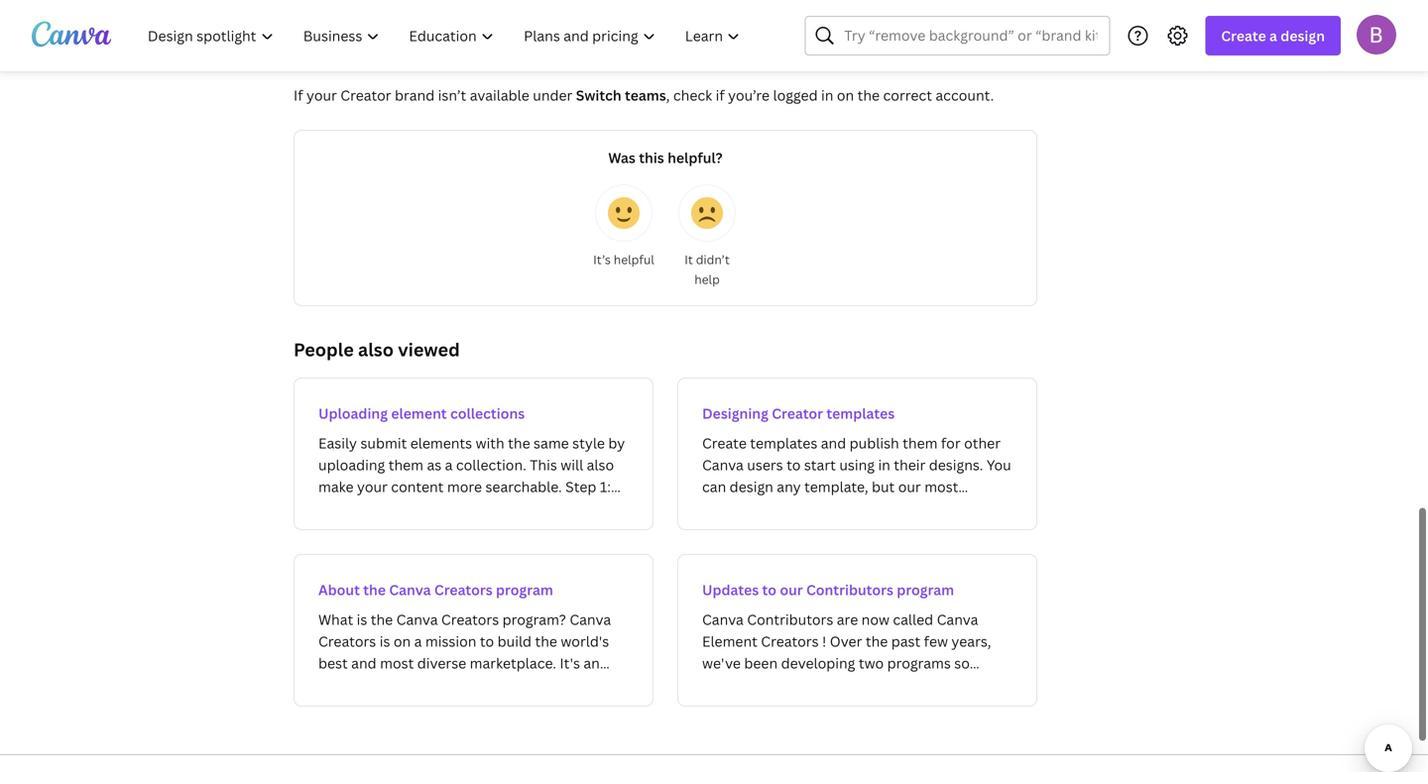 Task type: describe. For each thing, give the bounding box(es) containing it.
correct
[[883, 86, 933, 105]]

it's helpful
[[593, 252, 655, 268]]

also
[[358, 338, 394, 362]]

if
[[294, 86, 303, 105]]

it's
[[593, 252, 611, 268]]

people also viewed
[[294, 338, 460, 362]]

create a design button
[[1206, 16, 1341, 56]]

about the canva creators program
[[318, 581, 553, 600]]

your
[[307, 86, 337, 105]]

updates to our contributors program link
[[678, 555, 1038, 707]]

this
[[639, 148, 665, 167]]

uploading element collections
[[318, 404, 525, 423]]

0 horizontal spatial creator
[[341, 86, 391, 105]]

canva
[[389, 581, 431, 600]]

0 horizontal spatial the
[[363, 581, 386, 600]]

if your creator brand isn't available under switch teams , check if you're logged in on the correct account.
[[294, 86, 994, 105]]

available
[[470, 86, 530, 105]]

🙂 image
[[608, 197, 640, 229]]

isn't
[[438, 86, 467, 105]]

logged
[[773, 86, 818, 105]]

element
[[391, 404, 447, 423]]

to
[[763, 581, 777, 600]]

viewed
[[398, 338, 460, 362]]

our
[[780, 581, 803, 600]]

templates
[[827, 404, 895, 423]]

if
[[716, 86, 725, 105]]

check
[[674, 86, 713, 105]]

😔 image
[[692, 197, 723, 229]]

it
[[685, 252, 693, 268]]



Task type: vqa. For each thing, say whether or not it's contained in the screenshot.
Updates
yes



Task type: locate. For each thing, give the bounding box(es) containing it.
1 program from the left
[[496, 581, 553, 600]]

about
[[318, 581, 360, 600]]

uploading
[[318, 404, 388, 423]]

0 vertical spatial the
[[858, 86, 880, 105]]

bob builder image
[[1357, 15, 1397, 54]]

program for updates to our contributors program
[[897, 581, 955, 600]]

program right creators
[[496, 581, 553, 600]]

1 horizontal spatial program
[[897, 581, 955, 600]]

create
[[1222, 26, 1267, 45]]

was
[[608, 148, 636, 167]]

top level navigation element
[[135, 16, 757, 56]]

brand
[[395, 86, 435, 105]]

it didn't help
[[685, 252, 730, 288]]

help
[[695, 271, 720, 288]]

creator right your
[[341, 86, 391, 105]]

in
[[821, 86, 834, 105]]

program for about the canva creators program
[[496, 581, 553, 600]]

helpful
[[614, 252, 655, 268]]

create a design
[[1222, 26, 1325, 45]]

program inside updates to our contributors program link
[[897, 581, 955, 600]]

1 horizontal spatial creator
[[772, 404, 824, 423]]

updates
[[702, 581, 759, 600]]

teams
[[625, 86, 666, 105]]

0 horizontal spatial program
[[496, 581, 553, 600]]

designing creator templates link
[[678, 378, 1038, 531]]

design
[[1281, 26, 1325, 45]]

creator right designing
[[772, 404, 824, 423]]

program inside about the canva creators program link
[[496, 581, 553, 600]]

the right about
[[363, 581, 386, 600]]

,
[[666, 86, 670, 105]]

the right on
[[858, 86, 880, 105]]

0 vertical spatial creator
[[341, 86, 391, 105]]

creator
[[341, 86, 391, 105], [772, 404, 824, 423]]

2 program from the left
[[897, 581, 955, 600]]

contributors
[[807, 581, 894, 600]]

switch
[[576, 86, 622, 105]]

the
[[858, 86, 880, 105], [363, 581, 386, 600]]

uploading element collections link
[[294, 378, 654, 531]]

you're
[[728, 86, 770, 105]]

program
[[496, 581, 553, 600], [897, 581, 955, 600]]

program right contributors
[[897, 581, 955, 600]]

designing creator templates
[[702, 404, 895, 423]]

account.
[[936, 86, 994, 105]]

didn't
[[696, 252, 730, 268]]

creators
[[434, 581, 493, 600]]

1 vertical spatial the
[[363, 581, 386, 600]]

1 vertical spatial creator
[[772, 404, 824, 423]]

about the canva creators program link
[[294, 555, 654, 707]]

on
[[837, 86, 854, 105]]

people
[[294, 338, 354, 362]]

1 horizontal spatial the
[[858, 86, 880, 105]]

helpful?
[[668, 148, 723, 167]]

was this helpful?
[[608, 148, 723, 167]]

designing
[[702, 404, 769, 423]]

a
[[1270, 26, 1278, 45]]

Try "remove background" or "brand kit" search field
[[845, 17, 1098, 55]]

collections
[[450, 404, 525, 423]]

updates to our contributors program
[[702, 581, 955, 600]]

under
[[533, 86, 573, 105]]



